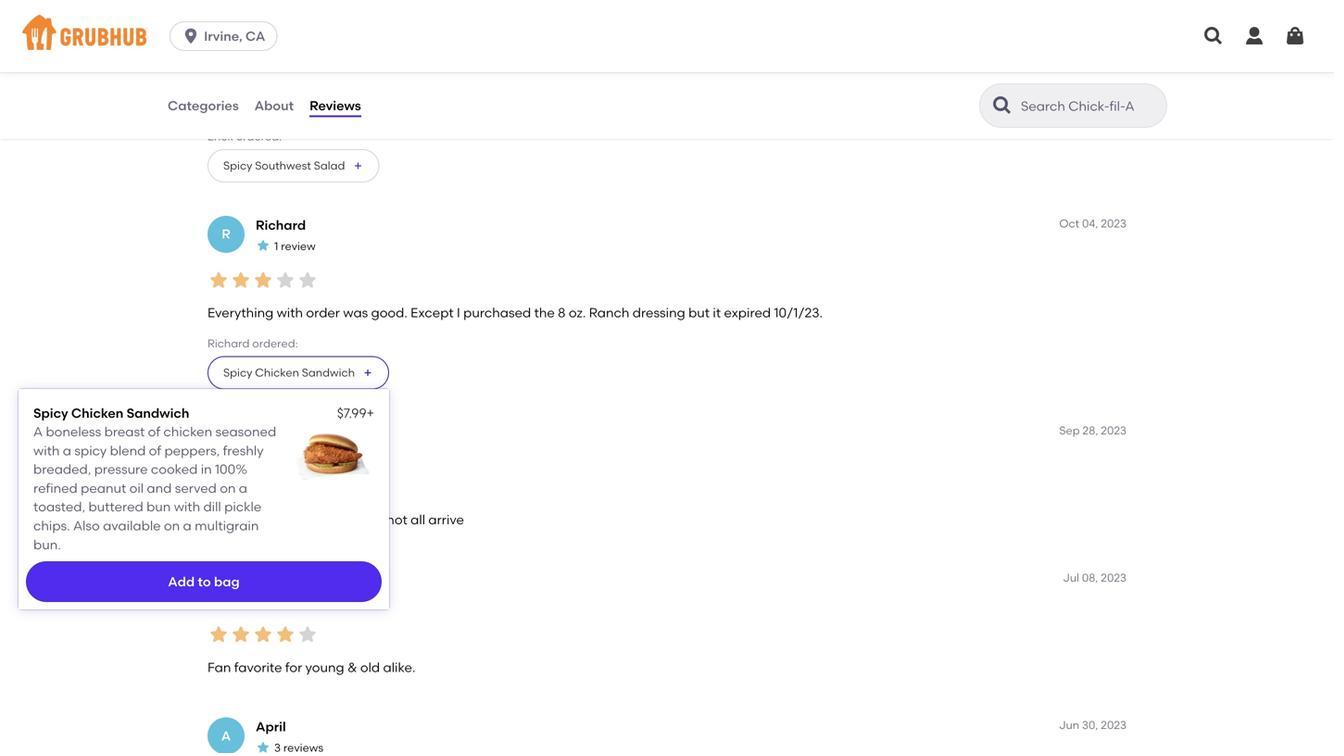 Task type: locate. For each thing, give the bounding box(es) containing it.
2 1 from the top
[[274, 239, 278, 253]]

sandwich
[[302, 366, 355, 379], [127, 405, 189, 421]]

except
[[411, 305, 454, 321]]

0 vertical spatial chicken
[[255, 366, 299, 379]]

sandwich up 'chicken'
[[127, 405, 189, 421]]

a left april
[[221, 729, 231, 744]]

chicken
[[255, 366, 299, 379], [71, 405, 123, 421]]

irvine, ca button
[[170, 21, 285, 51]]

0 horizontal spatial sandwich
[[127, 405, 189, 421]]

2 horizontal spatial with
[[277, 305, 303, 321]]

sep
[[1060, 424, 1080, 437]]

1 vertical spatial 1 review
[[274, 239, 316, 253]]

a up pickle in the left bottom of the page
[[239, 481, 248, 496]]

0 vertical spatial 1 review
[[274, 32, 316, 46]]

0 horizontal spatial with
[[33, 443, 60, 459]]

top
[[274, 594, 294, 608]]

chicken up boneless
[[71, 405, 123, 421]]

0 vertical spatial on
[[220, 481, 236, 496]]

2 horizontal spatial a
[[239, 481, 248, 496]]

richard for richard ordered:
[[208, 337, 250, 350]]

oil
[[129, 481, 144, 496]]

a up breaded,
[[63, 443, 71, 459]]

1 horizontal spatial spicy chicken sandwich
[[223, 366, 355, 379]]

and up bun
[[147, 481, 172, 496]]

plus icon image inside spicy southwest salad button
[[353, 160, 364, 171]]

0 horizontal spatial svg image
[[182, 27, 200, 45]]

sandwich inside tooltip
[[127, 405, 189, 421]]

1 horizontal spatial and
[[324, 512, 349, 528]]

favorite
[[234, 660, 282, 676]]

1 vertical spatial l
[[222, 581, 230, 597]]

l for food
[[222, 433, 230, 449]]

a inside a boneless breast of chicken seasoned with a spicy blend of peppers, freshly breaded, pressure cooked in 100% refined peanut oil and served on a toasted, buttered bun with dill pickle chips. also available on a multigrain bun.
[[33, 424, 43, 440]]

spicy southwest salad button
[[208, 149, 379, 182]]

southwest
[[255, 159, 311, 172]]

in
[[201, 462, 212, 478]]

spicy chicken sandwich up breast
[[33, 405, 189, 421]]

1 horizontal spatial svg image
[[1244, 25, 1266, 47]]

ordered: down loves this place
[[236, 130, 282, 143]]

0 vertical spatial and
[[147, 481, 172, 496]]

0 vertical spatial with
[[277, 305, 303, 321]]

spicy chicken sandwich image
[[289, 423, 374, 487]]

breast
[[104, 424, 145, 440]]

2 vertical spatial spicy
[[33, 405, 68, 421]]

1 vertical spatial review
[[281, 239, 316, 253]]

0 vertical spatial a
[[33, 424, 43, 440]]

ordered:
[[236, 130, 282, 143], [252, 337, 298, 350]]

review down 'linda'
[[281, 447, 316, 460]]

star icon image
[[256, 31, 271, 46], [208, 62, 230, 84], [230, 62, 252, 84], [252, 62, 274, 84], [274, 62, 297, 84], [297, 62, 319, 84], [256, 238, 271, 253], [208, 269, 230, 291], [230, 269, 252, 291], [252, 269, 274, 291], [274, 269, 297, 291], [297, 269, 319, 291], [256, 445, 271, 460], [208, 476, 230, 499], [230, 476, 252, 499], [252, 476, 274, 499], [297, 476, 319, 499], [208, 624, 230, 646], [230, 624, 252, 646], [252, 624, 274, 646], [274, 624, 297, 646], [297, 624, 319, 646], [256, 741, 271, 754]]

2 1 review from the top
[[274, 239, 316, 253]]

0 vertical spatial spicy
[[223, 159, 252, 172]]

sandwich up $7.99
[[302, 366, 355, 379]]

refined
[[33, 481, 78, 496]]

ordered: for with
[[252, 337, 298, 350]]

svg image
[[1285, 25, 1307, 47], [182, 27, 200, 45]]

spicy
[[223, 159, 252, 172], [223, 366, 252, 379], [33, 405, 68, 421]]

spicy down richard ordered: at top
[[223, 366, 252, 379]]

it left did
[[352, 512, 360, 528]]

young
[[306, 660, 344, 676]]

spicy chicken sandwich inside button
[[223, 366, 355, 379]]

0 horizontal spatial and
[[147, 481, 172, 496]]

l up 100%
[[222, 433, 230, 449]]

2 l from the top
[[222, 581, 230, 597]]

2 vertical spatial 1 review
[[274, 447, 316, 460]]

3 1 from the top
[[274, 447, 278, 460]]

review for very
[[281, 447, 316, 460]]

categories button
[[167, 72, 240, 139]]

0 vertical spatial was
[[343, 305, 368, 321]]

svg image inside irvine, ca button
[[182, 27, 200, 45]]

review for order
[[281, 239, 316, 253]]

1 right ca
[[274, 32, 278, 46]]

1 1 from the top
[[274, 32, 278, 46]]

spicy southwest salad
[[223, 159, 345, 172]]

with
[[277, 305, 303, 321], [33, 443, 60, 459], [174, 499, 200, 515]]

0 vertical spatial plus icon image
[[353, 160, 364, 171]]

tooltip
[[19, 378, 389, 610]]

1 vertical spatial spicy chicken sandwich
[[33, 405, 189, 421]]

erick for erick ordered:
[[208, 130, 233, 143]]

2 vertical spatial 1
[[274, 447, 278, 460]]

0 vertical spatial spicy chicken sandwich
[[223, 366, 355, 379]]

1 vertical spatial with
[[33, 443, 60, 459]]

peanut
[[81, 481, 126, 496]]

r
[[222, 226, 231, 242]]

plus icon image
[[353, 160, 364, 171], [362, 367, 374, 378]]

all
[[411, 512, 425, 528]]

chicken inside tooltip
[[71, 405, 123, 421]]

0 horizontal spatial svg image
[[1203, 25, 1225, 47]]

1 1 review from the top
[[274, 32, 316, 46]]

2023 for fan favorite for young & old alike.
[[1101, 571, 1127, 585]]

richard right "r"
[[256, 217, 306, 233]]

food
[[208, 512, 236, 528]]

0 vertical spatial of
[[148, 424, 160, 440]]

richard
[[256, 217, 306, 233], [208, 337, 250, 350]]

ordered: for this
[[236, 130, 282, 143]]

1 review
[[274, 32, 316, 46], [274, 239, 316, 253], [274, 447, 316, 460]]

0 vertical spatial l
[[222, 433, 230, 449]]

0 horizontal spatial chicken
[[71, 405, 123, 421]]

plus icon image for order
[[362, 367, 374, 378]]

add to bag button
[[26, 562, 382, 603]]

plus icon image up +
[[362, 367, 374, 378]]

of right breast
[[148, 424, 160, 440]]

1 vertical spatial a
[[239, 481, 248, 496]]

a left boneless
[[33, 424, 43, 440]]

main navigation navigation
[[0, 0, 1335, 72]]

0 horizontal spatial a
[[33, 424, 43, 440]]

erick
[[256, 10, 287, 26], [208, 130, 233, 143]]

seasoned
[[215, 424, 276, 440]]

a
[[33, 424, 43, 440], [221, 729, 231, 744]]

for
[[285, 660, 302, 676]]

0 horizontal spatial spicy chicken sandwich
[[33, 405, 189, 421]]

0 horizontal spatial erick
[[208, 130, 233, 143]]

04,
[[1083, 217, 1099, 230]]

of up cooked
[[149, 443, 161, 459]]

with up breaded,
[[33, 443, 60, 459]]

+
[[367, 405, 374, 421]]

spicy down erick ordered: at the top
[[223, 159, 252, 172]]

1 for l
[[274, 447, 278, 460]]

linda
[[256, 424, 292, 440]]

1 horizontal spatial chicken
[[255, 366, 299, 379]]

1 vertical spatial was
[[240, 512, 265, 528]]

1 horizontal spatial sandwich
[[302, 366, 355, 379]]

fan
[[208, 660, 231, 676]]

2023 right 08,
[[1101, 571, 1127, 585]]

cooked
[[151, 462, 198, 478]]

richard down everything
[[208, 337, 250, 350]]

a
[[63, 443, 71, 459], [239, 481, 248, 496], [183, 518, 192, 534]]

categories
[[168, 98, 239, 113]]

1 down 'linda'
[[274, 447, 278, 460]]

it
[[713, 305, 721, 321], [352, 512, 360, 528]]

0 vertical spatial sandwich
[[302, 366, 355, 379]]

1 l from the top
[[222, 433, 230, 449]]

1 review right ca
[[274, 32, 316, 46]]

$7.99
[[337, 405, 367, 421]]

served
[[175, 481, 217, 496]]

2023 right the 04,
[[1101, 217, 1127, 230]]

1 horizontal spatial it
[[713, 305, 721, 321]]

with left order
[[277, 305, 303, 321]]

1 horizontal spatial a
[[221, 729, 231, 744]]

2 vertical spatial with
[[174, 499, 200, 515]]

1 vertical spatial chicken
[[71, 405, 123, 421]]

2023 right 30,
[[1101, 719, 1127, 732]]

plus icon image right salad
[[353, 160, 364, 171]]

1 vertical spatial sandwich
[[127, 405, 189, 421]]

chicken inside button
[[255, 366, 299, 379]]

chicken down richard ordered: at top
[[255, 366, 299, 379]]

1 vertical spatial a
[[221, 729, 231, 744]]

0 vertical spatial erick
[[256, 10, 287, 26]]

erick up ca
[[256, 10, 287, 26]]

100%
[[215, 462, 248, 478]]

1 horizontal spatial on
[[220, 481, 236, 496]]

1 vertical spatial of
[[149, 443, 161, 459]]

3 2023 from the top
[[1101, 571, 1127, 585]]

a left food
[[183, 518, 192, 534]]

l for fan
[[222, 581, 230, 597]]

spicy
[[74, 443, 107, 459]]

1 vertical spatial it
[[352, 512, 360, 528]]

sandwich inside button
[[302, 366, 355, 379]]

also
[[73, 518, 100, 534]]

2023
[[1101, 217, 1127, 230], [1101, 424, 1127, 437], [1101, 571, 1127, 585], [1101, 719, 1127, 732]]

review right ca
[[281, 32, 316, 46]]

0 vertical spatial richard
[[256, 217, 306, 233]]

reviewer
[[297, 594, 342, 608]]

spicy up boneless
[[33, 405, 68, 421]]

and right late
[[324, 512, 349, 528]]

0 horizontal spatial it
[[352, 512, 360, 528]]

2 review from the top
[[281, 239, 316, 253]]

1 horizontal spatial a
[[183, 518, 192, 534]]

1 vertical spatial on
[[164, 518, 180, 534]]

1 review from the top
[[281, 32, 316, 46]]

2023 right 28,
[[1101, 424, 1127, 437]]

1 vertical spatial richard
[[208, 337, 250, 350]]

1 horizontal spatial richard
[[256, 217, 306, 233]]

plus icon image inside spicy chicken sandwich button
[[362, 367, 374, 378]]

peppers,
[[164, 443, 220, 459]]

spicy chicken sandwich down richard ordered: at top
[[223, 366, 355, 379]]

on down bun
[[164, 518, 180, 534]]

ordered: up spicy chicken sandwich button
[[252, 337, 298, 350]]

svg image
[[1203, 25, 1225, 47], [1244, 25, 1266, 47]]

of
[[148, 424, 160, 440], [149, 443, 161, 459]]

1 horizontal spatial erick
[[256, 10, 287, 26]]

review
[[281, 32, 316, 46], [281, 239, 316, 253], [281, 447, 316, 460]]

1 review right "r"
[[274, 239, 316, 253]]

1 horizontal spatial with
[[174, 499, 200, 515]]

very
[[268, 512, 294, 528]]

1 vertical spatial ordered:
[[252, 337, 298, 350]]

spicy inside tooltip
[[33, 405, 68, 421]]

was right order
[[343, 305, 368, 321]]

Search Chick-fil-A search field
[[1020, 97, 1161, 115]]

jun
[[1060, 719, 1080, 732]]

richard ordered:
[[208, 337, 298, 350]]

expired
[[724, 305, 771, 321]]

food was very late and it did not all arrive
[[208, 512, 464, 528]]

loves
[[208, 98, 243, 114]]

trophy icon image
[[256, 593, 271, 608]]

0 vertical spatial a
[[63, 443, 71, 459]]

3 1 review from the top
[[274, 447, 316, 460]]

0 horizontal spatial richard
[[208, 337, 250, 350]]

erick down loves
[[208, 130, 233, 143]]

1 vertical spatial 1
[[274, 239, 278, 253]]

on down 100%
[[220, 481, 236, 496]]

1 vertical spatial erick
[[208, 130, 233, 143]]

review for place
[[281, 32, 316, 46]]

1 right "r"
[[274, 239, 278, 253]]

1 vertical spatial and
[[324, 512, 349, 528]]

0 horizontal spatial a
[[63, 443, 71, 459]]

1 vertical spatial plus icon image
[[362, 367, 374, 378]]

0 vertical spatial ordered:
[[236, 130, 282, 143]]

with down served
[[174, 499, 200, 515]]

2 2023 from the top
[[1101, 424, 1127, 437]]

was left very
[[240, 512, 265, 528]]

0 vertical spatial 1
[[274, 32, 278, 46]]

was
[[343, 305, 368, 321], [240, 512, 265, 528]]

0 vertical spatial review
[[281, 32, 316, 46]]

2 vertical spatial a
[[183, 518, 192, 534]]

3 review from the top
[[281, 447, 316, 460]]

1 review down 'linda'
[[274, 447, 316, 460]]

1 2023 from the top
[[1101, 217, 1127, 230]]

1 for r
[[274, 239, 278, 253]]

1 horizontal spatial was
[[343, 305, 368, 321]]

1 for e
[[274, 32, 278, 46]]

review up order
[[281, 239, 316, 253]]

l right to
[[222, 581, 230, 597]]

1 vertical spatial spicy
[[223, 366, 252, 379]]

2 vertical spatial review
[[281, 447, 316, 460]]

order
[[306, 305, 340, 321]]

it right but
[[713, 305, 721, 321]]



Task type: describe. For each thing, give the bounding box(es) containing it.
about button
[[254, 72, 295, 139]]

jul 08, 2023
[[1064, 571, 1127, 585]]

arrive
[[429, 512, 464, 528]]

jun 30, 2023
[[1060, 719, 1127, 732]]

oct 04, 2023
[[1060, 217, 1127, 230]]

reviews
[[310, 98, 361, 113]]

good.
[[371, 305, 408, 321]]

not
[[387, 512, 408, 528]]

dressing
[[633, 305, 686, 321]]

about
[[255, 98, 294, 113]]

spicy for loves
[[223, 159, 252, 172]]

plus icon image for place
[[353, 160, 364, 171]]

e
[[222, 19, 230, 35]]

oz.
[[569, 305, 586, 321]]

a for a boneless breast of chicken seasoned with a spicy blend of peppers, freshly breaded, pressure cooked in 100% refined peanut oil and served on a toasted, buttered bun with dill pickle chips. also available on a multigrain bun.
[[33, 424, 43, 440]]

2023 for food was very late and it did not all arrive
[[1101, 424, 1127, 437]]

toasted,
[[33, 499, 85, 515]]

chicken
[[164, 424, 212, 440]]

spicy for everything
[[223, 366, 252, 379]]

boneless
[[46, 424, 101, 440]]

purchased
[[464, 305, 531, 321]]

blend
[[110, 443, 146, 459]]

this
[[246, 98, 268, 114]]

erick for erick
[[256, 10, 287, 26]]

richard for richard
[[256, 217, 306, 233]]

spicy chicken sandwich button
[[208, 356, 389, 390]]

everything with order was good.  except i purchased the 8 oz. ranch dressing but it expired 10/1/23.
[[208, 305, 823, 321]]

i
[[457, 305, 460, 321]]

multigrain
[[195, 518, 259, 534]]

bun.
[[33, 537, 61, 553]]

loves this place
[[208, 98, 307, 114]]

08,
[[1083, 571, 1099, 585]]

8
[[558, 305, 566, 321]]

irvine, ca
[[204, 28, 265, 44]]

alike.
[[383, 660, 416, 676]]

add
[[168, 574, 195, 590]]

everything
[[208, 305, 274, 321]]

add to bag
[[168, 574, 240, 590]]

0 vertical spatial it
[[713, 305, 721, 321]]

1 review for very
[[274, 447, 316, 460]]

&
[[348, 660, 357, 676]]

2 svg image from the left
[[1244, 25, 1266, 47]]

ca
[[246, 28, 265, 44]]

bag
[[214, 574, 240, 590]]

salad
[[314, 159, 345, 172]]

april
[[256, 719, 286, 735]]

search icon image
[[992, 95, 1014, 117]]

but
[[689, 305, 710, 321]]

a for a
[[221, 729, 231, 744]]

fan favorite for young & old alike.
[[208, 660, 416, 676]]

the
[[534, 305, 555, 321]]

1 review for place
[[274, 32, 316, 46]]

reviews button
[[309, 72, 362, 139]]

did
[[363, 512, 384, 528]]

1 svg image from the left
[[1203, 25, 1225, 47]]

breaded,
[[33, 462, 91, 478]]

old
[[360, 660, 380, 676]]

10/1/23.
[[774, 305, 823, 321]]

chips.
[[33, 518, 70, 534]]

pickle
[[224, 499, 262, 515]]

sep 28, 2023
[[1060, 424, 1127, 437]]

30,
[[1083, 719, 1099, 732]]

a boneless breast of chicken seasoned with a spicy blend of peppers, freshly breaded, pressure cooked in 100% refined peanut oil and served on a toasted, buttered bun with dill pickle chips. also available on a multigrain bun.
[[33, 424, 276, 553]]

late
[[297, 512, 321, 528]]

4 2023 from the top
[[1101, 719, 1127, 732]]

tooltip containing spicy chicken sandwich
[[19, 378, 389, 610]]

freshly
[[223, 443, 264, 459]]

0 horizontal spatial was
[[240, 512, 265, 528]]

erick ordered:
[[208, 130, 282, 143]]

to
[[198, 574, 211, 590]]

irvine,
[[204, 28, 243, 44]]

1 horizontal spatial svg image
[[1285, 25, 1307, 47]]

0 horizontal spatial on
[[164, 518, 180, 534]]

pressure
[[94, 462, 148, 478]]

28,
[[1083, 424, 1099, 437]]

bun
[[147, 499, 171, 515]]

oct
[[1060, 217, 1080, 230]]

jul
[[1064, 571, 1080, 585]]

and inside a boneless breast of chicken seasoned with a spicy blend of peppers, freshly breaded, pressure cooked in 100% refined peanut oil and served on a toasted, buttered bun with dill pickle chips. also available on a multigrain bun.
[[147, 481, 172, 496]]

dill
[[203, 499, 221, 515]]

available
[[103, 518, 161, 534]]

$7.99 +
[[337, 405, 374, 421]]

buttered
[[88, 499, 143, 515]]

top reviewer
[[274, 594, 342, 608]]

1 review for order
[[274, 239, 316, 253]]

spicy chicken sandwich inside tooltip
[[33, 405, 189, 421]]

place
[[271, 98, 307, 114]]

2023 for everything with order was good.  except i purchased the 8 oz. ranch dressing but it expired 10/1/23.
[[1101, 217, 1127, 230]]



Task type: vqa. For each thing, say whether or not it's contained in the screenshot.
'up' related to Your choice of freshly grilled meat, sofritas, or guacamole, and up to five toppings served in a soft or hard-shell tortilla.
no



